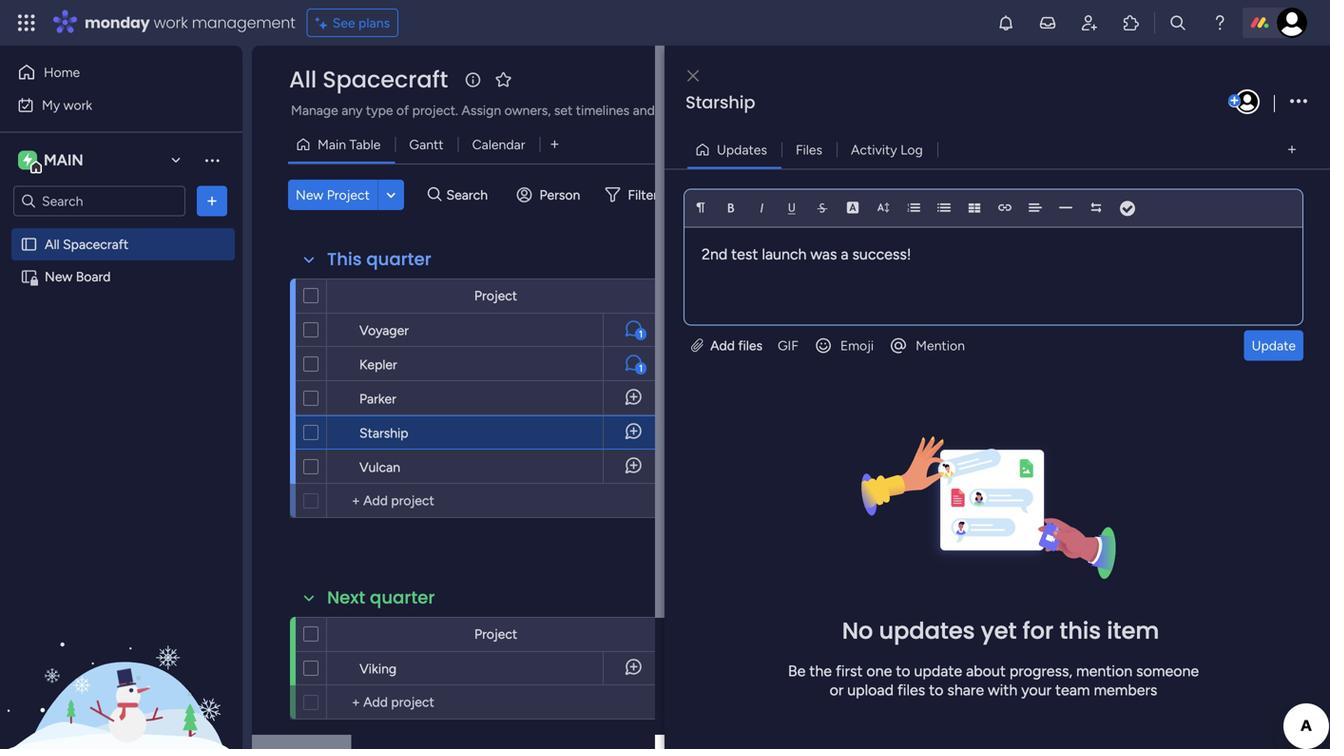 Task type: vqa. For each thing, say whether or not it's contained in the screenshot.
monday
yes



Task type: describe. For each thing, give the bounding box(es) containing it.
filter button
[[598, 180, 688, 210]]

plans
[[359, 15, 390, 31]]

dapulse attachment image
[[691, 338, 704, 354]]

members
[[1094, 681, 1158, 699]]

this
[[327, 247, 362, 272]]

for
[[1023, 615, 1054, 647]]

see plans button
[[307, 9, 399, 37]]

link image
[[999, 201, 1012, 214]]

+ Add project text field
[[337, 691, 485, 714]]

underline image
[[786, 201, 799, 214]]

main table button
[[288, 129, 395, 160]]

Starship field
[[681, 90, 1225, 115]]

italic image
[[755, 201, 769, 214]]

This quarter field
[[322, 247, 436, 272]]

gif
[[778, 338, 799, 354]]

Next quarter field
[[322, 586, 440, 611]]

first
[[836, 662, 863, 680]]

with
[[988, 681, 1018, 699]]

vulcan
[[360, 459, 400, 476]]

﻿2nd test launch was a success!
[[702, 245, 912, 263]]

person button
[[509, 180, 592, 210]]

rtl ltr image
[[1090, 201, 1103, 214]]

project for next quarter
[[475, 626, 517, 642]]

upload
[[848, 681, 894, 699]]

this
[[1060, 615, 1101, 647]]

new for new board
[[45, 269, 73, 285]]

any
[[342, 102, 363, 118]]

updates
[[717, 142, 768, 158]]

my work button
[[11, 90, 204, 120]]

work for monday
[[154, 12, 188, 33]]

0 horizontal spatial files
[[738, 338, 763, 354]]

invite members image
[[1080, 13, 1100, 32]]

inbox image
[[1039, 13, 1058, 32]]

2 workspace image from the left
[[23, 150, 32, 171]]

progress,
[[1010, 662, 1073, 680]]

person
[[540, 187, 581, 203]]

files inside the be the first one to update about progress, mention someone or upload files to share with your team members
[[898, 681, 926, 699]]

format image
[[694, 201, 708, 214]]

emoji button
[[806, 331, 882, 361]]

size image
[[877, 201, 890, 214]]

one
[[867, 662, 892, 680]]

manage
[[291, 102, 338, 118]]

private board image
[[20, 268, 38, 286]]

0 vertical spatial all spacecraft
[[289, 64, 448, 96]]

log
[[901, 142, 923, 158]]

files
[[796, 142, 823, 158]]

project for this quarter
[[475, 288, 517, 304]]

activity log button
[[837, 135, 938, 165]]

keep
[[658, 102, 687, 118]]

help image
[[1211, 13, 1230, 32]]

assign
[[462, 102, 501, 118]]

owners,
[[505, 102, 551, 118]]

new project button
[[288, 180, 377, 210]]

launch
[[762, 245, 807, 263]]

angle down image
[[387, 188, 396, 202]]

mention button
[[882, 331, 973, 361]]

1. numbers image
[[907, 201, 921, 214]]

table
[[350, 136, 381, 153]]

list box containing all spacecraft
[[0, 224, 243, 550]]

updates
[[879, 615, 975, 647]]

and
[[633, 102, 655, 118]]

viking
[[360, 661, 397, 677]]

align image
[[1029, 201, 1042, 214]]

1 vertical spatial starship
[[360, 425, 409, 441]]

add files
[[707, 338, 763, 354]]

item
[[1107, 615, 1160, 647]]

line image
[[1060, 201, 1073, 214]]

0 horizontal spatial noah lott image
[[1236, 89, 1260, 114]]

share
[[948, 681, 985, 699]]

lottie animation image
[[0, 557, 243, 749]]

mention
[[916, 338, 965, 354]]

project
[[810, 102, 853, 118]]

table image
[[968, 201, 982, 214]]

be the first one to update about progress, mention someone or upload files to share with your team members
[[788, 662, 1200, 699]]

Search in workspace field
[[40, 190, 159, 212]]

2 of from the left
[[724, 102, 736, 118]]

track
[[690, 102, 720, 118]]

1 horizontal spatial spacecraft
[[323, 64, 448, 96]]

updates button
[[688, 135, 782, 165]]

1 of from the left
[[397, 102, 409, 118]]

main table
[[318, 136, 381, 153]]

1 workspace image from the left
[[18, 150, 37, 171]]

0 vertical spatial all
[[289, 64, 317, 96]]

1 button for voyager
[[603, 313, 665, 347]]

add view image for activity log
[[1289, 143, 1296, 157]]

see
[[333, 15, 355, 31]]

select product image
[[17, 13, 36, 32]]

mention
[[1077, 662, 1133, 680]]

0 horizontal spatial spacecraft
[[63, 236, 129, 253]]

options image
[[1291, 89, 1308, 115]]

checklist image
[[1120, 202, 1136, 215]]

monday
[[85, 12, 150, 33]]

activity
[[851, 142, 898, 158]]

or
[[830, 681, 844, 699]]

workspace selection element
[[18, 149, 86, 174]]

add view image for calendar
[[551, 138, 559, 151]]

set
[[554, 102, 573, 118]]

kepler
[[360, 357, 397, 373]]

main button
[[13, 144, 189, 176]]

home
[[44, 64, 80, 80]]

notifications image
[[997, 13, 1016, 32]]

add
[[711, 338, 735, 354]]



Task type: locate. For each thing, give the bounding box(es) containing it.
noah lott image
[[1277, 8, 1308, 38], [1236, 89, 1260, 114]]

1 horizontal spatial work
[[154, 12, 188, 33]]

main
[[44, 151, 83, 169]]

work
[[154, 12, 188, 33], [63, 97, 92, 113]]

1 vertical spatial spacecraft
[[63, 236, 129, 253]]

gantt
[[409, 136, 444, 153]]

workspace image
[[18, 150, 37, 171], [23, 150, 32, 171]]

0 vertical spatial noah lott image
[[1277, 8, 1308, 38]]

spacecraft
[[323, 64, 448, 96], [63, 236, 129, 253]]

all spacecraft up type
[[289, 64, 448, 96]]

0 horizontal spatial your
[[780, 102, 806, 118]]

gantt button
[[395, 129, 458, 160]]

new board
[[45, 269, 111, 285]]

1 button
[[603, 313, 665, 347], [603, 347, 665, 381]]

stands.
[[856, 102, 898, 118]]

voyager
[[360, 322, 409, 339]]

1 for kepler
[[639, 363, 643, 374]]

starship inside starship field
[[686, 90, 756, 115]]

where
[[740, 102, 777, 118]]

files
[[738, 338, 763, 354], [898, 681, 926, 699]]

project inside button
[[327, 187, 370, 203]]

calendar button
[[458, 129, 540, 160]]

quarter for next quarter
[[370, 586, 435, 610]]

1 1 button from the top
[[603, 313, 665, 347]]

﻿2nd
[[702, 245, 728, 263]]

0 horizontal spatial of
[[397, 102, 409, 118]]

filter
[[628, 187, 658, 203]]

0 horizontal spatial to
[[896, 662, 911, 680]]

all
[[289, 64, 317, 96], [45, 236, 60, 253]]

my
[[42, 97, 60, 113]]

2 vertical spatial project
[[475, 626, 517, 642]]

1 vertical spatial new
[[45, 269, 73, 285]]

your inside button
[[780, 102, 806, 118]]

no updates yet for this item
[[842, 615, 1160, 647]]

noah lott image left options image at right
[[1236, 89, 1260, 114]]

1 horizontal spatial to
[[929, 681, 944, 699]]

starship up vulcan
[[360, 425, 409, 441]]

spacecraft up board
[[63, 236, 129, 253]]

0 vertical spatial project
[[327, 187, 370, 203]]

0 vertical spatial quarter
[[367, 247, 432, 272]]

1 vertical spatial noah lott image
[[1236, 89, 1260, 114]]

files down update
[[898, 681, 926, 699]]

1 vertical spatial to
[[929, 681, 944, 699]]

0 vertical spatial work
[[154, 12, 188, 33]]

0 vertical spatial 1
[[639, 329, 643, 340]]

new right private board icon
[[45, 269, 73, 285]]

1 horizontal spatial all
[[289, 64, 317, 96]]

1 button for kepler
[[603, 347, 665, 381]]

1 vertical spatial your
[[1022, 681, 1052, 699]]

quarter right next
[[370, 586, 435, 610]]

1 vertical spatial project
[[475, 288, 517, 304]]

1 horizontal spatial noah lott image
[[1277, 8, 1308, 38]]

new
[[296, 187, 324, 203], [45, 269, 73, 285]]

board
[[76, 269, 111, 285]]

gif button
[[770, 331, 806, 361]]

your
[[780, 102, 806, 118], [1022, 681, 1052, 699]]

1 horizontal spatial all spacecraft
[[289, 64, 448, 96]]

bold image
[[725, 201, 738, 214]]

be
[[788, 662, 806, 680]]

noah lott image right help image on the top
[[1277, 8, 1308, 38]]

manage any type of project. assign owners, set timelines and keep track of where your project stands.
[[291, 102, 898, 118]]

1 vertical spatial all
[[45, 236, 60, 253]]

search everything image
[[1169, 13, 1188, 32]]

All Spacecraft field
[[284, 64, 453, 96]]

2 1 from the top
[[639, 363, 643, 374]]

strikethrough image
[[816, 201, 829, 214]]

public board image
[[20, 235, 38, 253]]

new for new project
[[296, 187, 324, 203]]

work right my
[[63, 97, 92, 113]]

monday work management
[[85, 12, 296, 33]]

timelines
[[576, 102, 630, 118]]

text color image
[[847, 201, 860, 214]]

files button
[[782, 135, 837, 165]]

lottie animation element
[[0, 557, 243, 749]]

starship
[[686, 90, 756, 115], [360, 425, 409, 441]]

spacecraft up type
[[323, 64, 448, 96]]

your right where
[[780, 102, 806, 118]]

0 horizontal spatial all spacecraft
[[45, 236, 129, 253]]

manage any type of project. assign owners, set timelines and keep track of where your project stands. button
[[288, 99, 927, 122]]

1 1 from the top
[[639, 329, 643, 340]]

of
[[397, 102, 409, 118], [724, 102, 736, 118]]

my work
[[42, 97, 92, 113]]

close image
[[688, 69, 699, 83]]

to down update
[[929, 681, 944, 699]]

parker
[[360, 391, 396, 407]]

0 vertical spatial new
[[296, 187, 324, 203]]

no
[[842, 615, 873, 647]]

success!
[[853, 245, 912, 263]]

0 horizontal spatial work
[[63, 97, 92, 113]]

0 horizontal spatial add view image
[[551, 138, 559, 151]]

workspace options image
[[203, 151, 222, 170]]

the
[[810, 662, 832, 680]]

0 horizontal spatial new
[[45, 269, 73, 285]]

update button
[[1245, 331, 1304, 361]]

0 vertical spatial starship
[[686, 90, 756, 115]]

work right monday
[[154, 12, 188, 33]]

yet
[[981, 615, 1017, 647]]

a
[[841, 245, 849, 263]]

type
[[366, 102, 393, 118]]

add view image
[[551, 138, 559, 151], [1289, 143, 1296, 157]]

home button
[[11, 57, 204, 88]]

all spacecraft up board
[[45, 236, 129, 253]]

new inside button
[[296, 187, 324, 203]]

0 vertical spatial files
[[738, 338, 763, 354]]

1
[[639, 329, 643, 340], [639, 363, 643, 374]]

apps image
[[1122, 13, 1141, 32]]

show board description image
[[462, 70, 484, 89]]

team
[[1056, 681, 1090, 699]]

v2 search image
[[428, 184, 442, 206]]

0 vertical spatial to
[[896, 662, 911, 680]]

Search field
[[442, 182, 499, 208]]

someone
[[1137, 662, 1200, 680]]

1 vertical spatial 1
[[639, 363, 643, 374]]

update
[[1252, 338, 1296, 354]]

files right add
[[738, 338, 763, 354]]

all right the public board image
[[45, 236, 60, 253]]

&bull; bullets image
[[938, 201, 951, 214]]

test
[[732, 245, 758, 263]]

option
[[0, 227, 243, 231]]

management
[[192, 12, 296, 33]]

work for my
[[63, 97, 92, 113]]

about
[[966, 662, 1006, 680]]

to
[[896, 662, 911, 680], [929, 681, 944, 699]]

see plans
[[333, 15, 390, 31]]

1 horizontal spatial starship
[[686, 90, 756, 115]]

quarter right this
[[367, 247, 432, 272]]

0 vertical spatial spacecraft
[[323, 64, 448, 96]]

0 horizontal spatial starship
[[360, 425, 409, 441]]

+ Add project text field
[[337, 490, 485, 513]]

list box
[[0, 224, 243, 550]]

project
[[327, 187, 370, 203], [475, 288, 517, 304], [475, 626, 517, 642]]

1 horizontal spatial files
[[898, 681, 926, 699]]

1 vertical spatial all spacecraft
[[45, 236, 129, 253]]

emoji
[[841, 338, 874, 354]]

work inside button
[[63, 97, 92, 113]]

1 vertical spatial files
[[898, 681, 926, 699]]

add view image down the set
[[551, 138, 559, 151]]

next quarter
[[327, 586, 435, 610]]

1 horizontal spatial new
[[296, 187, 324, 203]]

of right track
[[724, 102, 736, 118]]

1 horizontal spatial of
[[724, 102, 736, 118]]

quarter
[[367, 247, 432, 272], [370, 586, 435, 610]]

activity log
[[851, 142, 923, 158]]

1 horizontal spatial your
[[1022, 681, 1052, 699]]

options image
[[203, 192, 222, 211]]

starship down 'close' image
[[686, 90, 756, 115]]

quarter for this quarter
[[367, 247, 432, 272]]

add to favorites image
[[494, 70, 513, 89]]

add view image down options image at right
[[1289, 143, 1296, 157]]

1 for voyager
[[639, 329, 643, 340]]

new project
[[296, 187, 370, 203]]

0 vertical spatial your
[[780, 102, 806, 118]]

main
[[318, 136, 346, 153]]

1 horizontal spatial add view image
[[1289, 143, 1296, 157]]

your down the progress,
[[1022, 681, 1052, 699]]

0 horizontal spatial all
[[45, 236, 60, 253]]

all up the manage
[[289, 64, 317, 96]]

calendar
[[472, 136, 525, 153]]

update
[[915, 662, 963, 680]]

project.
[[412, 102, 458, 118]]

was
[[811, 245, 837, 263]]

dapulse addbtn image
[[1229, 95, 1241, 107]]

this quarter
[[327, 247, 432, 272]]

your inside the be the first one to update about progress, mention someone or upload files to share with your team members
[[1022, 681, 1052, 699]]

1 vertical spatial work
[[63, 97, 92, 113]]

1 vertical spatial quarter
[[370, 586, 435, 610]]

next
[[327, 586, 365, 610]]

2 1 button from the top
[[603, 347, 665, 381]]

to right the one
[[896, 662, 911, 680]]

new down main on the left top of the page
[[296, 187, 324, 203]]

of right type
[[397, 102, 409, 118]]



